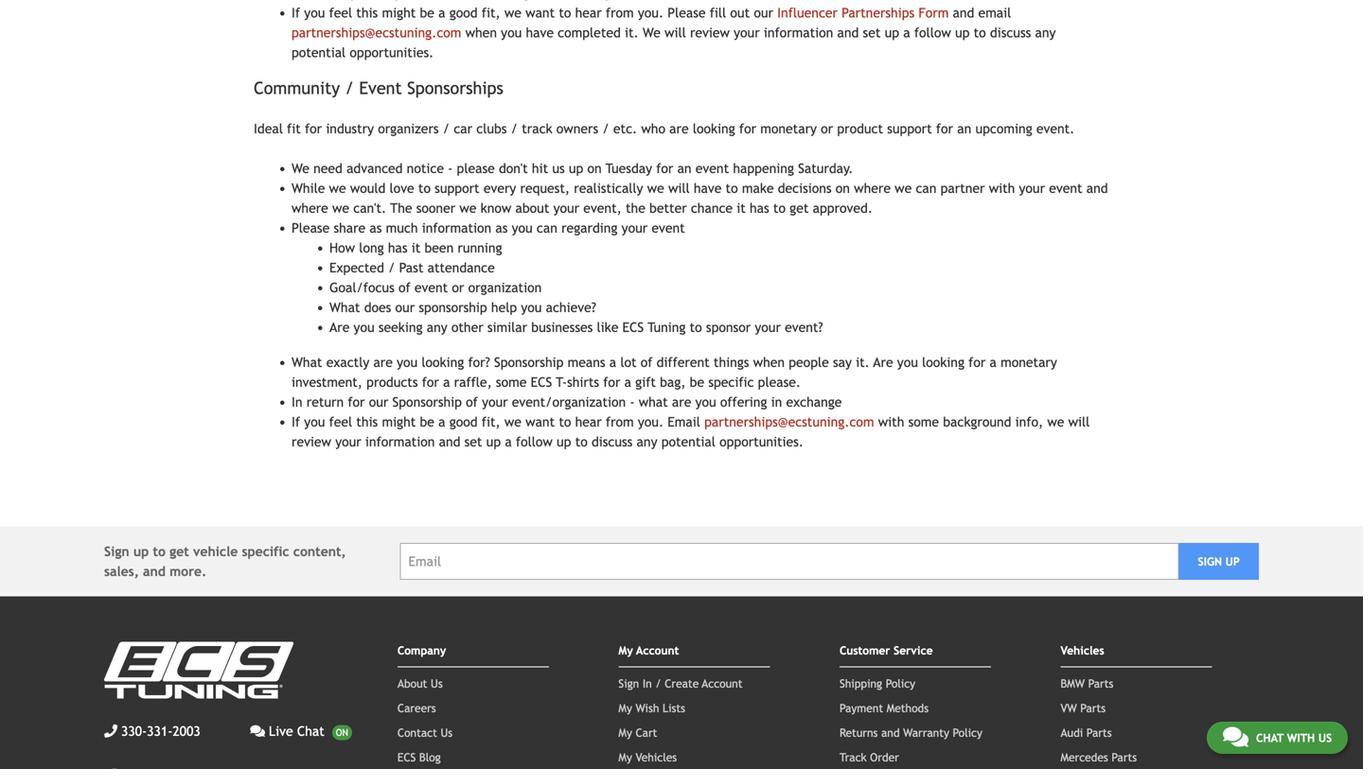 Task type: locate. For each thing, give the bounding box(es) containing it.
might inside if you feel this might be a good fit, we want to hear from you. please fill out our influencer partnerships form and email partnerships@ecstuning.com
[[382, 5, 416, 20]]

any inside with some background info, we will review your information and set up a follow up to discuss any potential opportunities.
[[637, 434, 657, 450]]

comments image
[[250, 725, 265, 738], [1223, 726, 1248, 749]]

0 vertical spatial monetary
[[760, 121, 817, 136]]

event/organization
[[512, 395, 626, 410]]

3 my from the top
[[619, 727, 632, 740]]

comments image for chat
[[1223, 726, 1248, 749]]

0 vertical spatial get
[[790, 201, 809, 216]]

might
[[382, 5, 416, 20], [382, 415, 416, 430]]

exactly
[[326, 355, 369, 370]]

of inside we need advanced notice - please don't hit us up on tuesday for an event happening saturday. while we would love to support every request, realistically we will have to make decisions on where we can partner with your event and where we can't. the sooner we know about your event, the better chance it has to get approved. please share as much information as you can regarding your event how long has it been running expected / past attendance goal/focus of event or organization what does our sponsorship help you achieve? are you seeking any other similar businesses like ecs tuning to sponsor your event?
[[398, 280, 410, 295]]

good down raffle,
[[449, 415, 478, 430]]

with
[[989, 181, 1015, 196], [878, 415, 904, 430], [1287, 732, 1315, 745]]

0 vertical spatial discuss
[[990, 25, 1031, 40]]

1 vertical spatial some
[[908, 415, 939, 430]]

information up been
[[422, 221, 491, 236]]

the
[[626, 201, 645, 216]]

will
[[665, 25, 686, 40], [668, 181, 690, 196], [1068, 415, 1090, 430]]

like
[[597, 320, 618, 335]]

have up chance
[[694, 181, 722, 196]]

1 my from the top
[[619, 644, 633, 657]]

0 vertical spatial ecs
[[622, 320, 644, 335]]

parts
[[1088, 677, 1114, 691], [1080, 702, 1106, 715], [1087, 727, 1112, 740], [1112, 751, 1137, 764]]

hear inside if you feel this might be a good fit, we want to hear from you. please fill out our influencer partnerships form and email partnerships@ecstuning.com
[[575, 5, 602, 20]]

1 horizontal spatial sign
[[619, 677, 639, 691]]

0 vertical spatial or
[[821, 121, 833, 136]]

sign up button
[[1179, 543, 1259, 580]]

1 you. from the top
[[638, 5, 664, 20]]

sponsor
[[706, 320, 751, 335]]

set inside with some background info, we will review your information and set up a follow up to discuss any potential opportunities.
[[464, 434, 482, 450]]

your down the "return"
[[335, 434, 361, 450]]

0 horizontal spatial discuss
[[592, 434, 633, 450]]

1 as from the left
[[370, 221, 382, 236]]

event down event.
[[1049, 181, 1083, 196]]

info,
[[1015, 415, 1043, 430]]

when up please.
[[753, 355, 785, 370]]

1 horizontal spatial ecs
[[531, 375, 552, 390]]

payment
[[840, 702, 883, 715]]

it. right completed on the left top
[[625, 25, 639, 40]]

from inside if you feel this might be a good fit, we want to hear from you. please fill out our influencer partnerships form and email partnerships@ecstuning.com
[[606, 5, 634, 20]]

an inside we need advanced notice - please don't hit us up on tuesday for an event happening saturday. while we would love to support every request, realistically we will have to make decisions on where we can partner with your event and where we can't. the sooner we know about your event, the better chance it has to get approved. please share as much information as you can regarding your event how long has it been running expected / past attendance goal/focus of event or organization what does our sponsorship help you achieve? are you seeking any other similar businesses like ecs tuning to sponsor your event?
[[677, 161, 692, 176]]

live
[[269, 724, 293, 739]]

when inside "what exactly are you looking for? sponsorship means a lot of different things when people say it. are you looking for a monetary investment, products for a raffle, some ecs t-shirts for a gift bag, be specific please. in return for our sponsorship of your event/organization - what are you offering in exchange"
[[753, 355, 785, 370]]

parts right mercedes on the right bottom
[[1112, 751, 1137, 764]]

on up approved.
[[836, 181, 850, 196]]

account up sign in / create account
[[636, 644, 679, 657]]

information down the influencer
[[764, 25, 833, 40]]

to down if you feel this might be a good fit, we want to hear from you. email partnerships@ecstuning.com
[[575, 434, 588, 450]]

you right help
[[521, 300, 542, 315]]

2 vertical spatial will
[[1068, 415, 1090, 430]]

0 vertical spatial are
[[669, 121, 689, 136]]

policy
[[886, 677, 915, 691], [953, 727, 982, 740]]

1 vertical spatial please
[[292, 221, 330, 236]]

will right info, in the right bottom of the page
[[1068, 415, 1090, 430]]

1 if from the top
[[292, 5, 300, 20]]

account right create
[[702, 677, 743, 691]]

0 vertical spatial good
[[449, 5, 478, 20]]

if
[[292, 5, 300, 20], [292, 415, 300, 430]]

1 vertical spatial want
[[525, 415, 555, 430]]

2 my from the top
[[619, 702, 632, 715]]

please up how
[[292, 221, 330, 236]]

support right product
[[887, 121, 932, 136]]

1 horizontal spatial on
[[836, 181, 850, 196]]

need
[[313, 161, 343, 176]]

2 want from the top
[[525, 415, 555, 430]]

my up my wish lists link
[[619, 644, 633, 657]]

1 vertical spatial this
[[356, 415, 378, 430]]

comments image inside chat with us link
[[1223, 726, 1248, 749]]

1 vertical spatial vehicles
[[636, 751, 677, 764]]

0 vertical spatial want
[[525, 5, 555, 20]]

we
[[643, 25, 661, 40], [292, 161, 309, 176]]

you up email at the bottom
[[695, 395, 716, 410]]

advanced
[[347, 161, 403, 176]]

support down please
[[435, 181, 480, 196]]

0 horizontal spatial get
[[170, 544, 189, 559]]

our up seeking
[[395, 300, 415, 315]]

-
[[448, 161, 453, 176], [630, 395, 635, 410]]

information down the products
[[365, 434, 435, 450]]

2 vertical spatial our
[[369, 395, 388, 410]]

0 vertical spatial we
[[643, 25, 661, 40]]

parts for mercedes parts
[[1112, 751, 1137, 764]]

review down fill
[[690, 25, 730, 40]]

1 horizontal spatial account
[[702, 677, 743, 691]]

are up the exactly
[[329, 320, 350, 335]]

1 vertical spatial good
[[449, 415, 478, 430]]

partnerships
[[842, 5, 915, 20]]

1 vertical spatial has
[[388, 240, 408, 256]]

follow inside when you have completed it. we will review your information and set up a follow up to discuss any potential opportunities.
[[914, 25, 951, 40]]

1 might from the top
[[382, 5, 416, 20]]

our inside "what exactly are you looking for? sponsorship means a lot of different things when people say it. are you looking for a monetary investment, products for a raffle, some ecs t-shirts for a gift bag, be specific please. in return for our sponsorship of your event/organization - what are you offering in exchange"
[[369, 395, 388, 410]]

be for if you feel this might be a good fit, we want to hear from you. email partnerships@ecstuning.com
[[420, 415, 434, 430]]

0 horizontal spatial sign
[[104, 544, 129, 559]]

will inside we need advanced notice - please don't hit us up on tuesday for an event happening saturday. while we would love to support every request, realistically we will have to make decisions on where we can partner with your event and where we can't. the sooner we know about your event, the better chance it has to get approved. please share as much information as you can regarding your event how long has it been running expected / past attendance goal/focus of event or organization what does our sponsorship help you achieve? are you seeking any other similar businesses like ecs tuning to sponsor your event?
[[668, 181, 690, 196]]

service
[[894, 644, 933, 657]]

0 horizontal spatial partnerships@ecstuning.com link
[[292, 25, 461, 40]]

any inside when you have completed it. we will review your information and set up a follow up to discuss any potential opportunities.
[[1035, 25, 1056, 40]]

1 vertical spatial follow
[[516, 434, 553, 450]]

specific right vehicle
[[242, 544, 289, 559]]

to inside if you feel this might be a good fit, we want to hear from you. please fill out our influencer partnerships form and email partnerships@ecstuning.com
[[559, 5, 571, 20]]

good for if you feel this might be a good fit, we want to hear from you. email partnerships@ecstuning.com
[[449, 415, 478, 430]]

as
[[370, 221, 382, 236], [495, 221, 508, 236]]

ecs left blog
[[397, 751, 416, 764]]

please left fill
[[668, 5, 706, 20]]

1 vertical spatial get
[[170, 544, 189, 559]]

1 horizontal spatial we
[[643, 25, 661, 40]]

your down out
[[734, 25, 760, 40]]

monetary
[[760, 121, 817, 136], [1001, 355, 1057, 370]]

can't.
[[353, 201, 386, 216]]

regarding
[[561, 221, 618, 236]]

we up the while
[[292, 161, 309, 176]]

0 horizontal spatial on
[[587, 161, 602, 176]]

1 vertical spatial be
[[690, 375, 704, 390]]

1 vertical spatial review
[[292, 434, 331, 450]]

please
[[668, 5, 706, 20], [292, 221, 330, 236]]

0 vertical spatial hear
[[575, 5, 602, 20]]

ecs
[[622, 320, 644, 335], [531, 375, 552, 390], [397, 751, 416, 764]]

0 vertical spatial -
[[448, 161, 453, 176]]

for?
[[468, 355, 490, 370]]

vehicles up bmw parts
[[1061, 644, 1104, 657]]

you up the products
[[397, 355, 418, 370]]

have inside we need advanced notice - please don't hit us up on tuesday for an event happening saturday. while we would love to support every request, realistically we will have to make decisions on where we can partner with your event and where we can't. the sooner we know about your event, the better chance it has to get approved. please share as much information as you can regarding your event how long has it been running expected / past attendance goal/focus of event or organization what does our sponsorship help you achieve? are you seeking any other similar businesses like ecs tuning to sponsor your event?
[[694, 181, 722, 196]]

1 horizontal spatial comments image
[[1223, 726, 1248, 749]]

0 horizontal spatial has
[[388, 240, 408, 256]]

comments image left chat with us
[[1223, 726, 1248, 749]]

1 horizontal spatial have
[[694, 181, 722, 196]]

be inside "what exactly are you looking for? sponsorship means a lot of different things when people say it. are you looking for a monetary investment, products for a raffle, some ecs t-shirts for a gift bag, be specific please. in return for our sponsorship of your event/organization - what are you offering in exchange"
[[690, 375, 704, 390]]

monetary up happening
[[760, 121, 817, 136]]

follow inside with some background info, we will review your information and set up a follow up to discuss any potential opportunities.
[[516, 434, 553, 450]]

opportunities. down in
[[719, 434, 804, 450]]

potential inside when you have completed it. we will review your information and set up a follow up to discuss any potential opportunities.
[[292, 45, 346, 60]]

0 vertical spatial might
[[382, 5, 416, 20]]

ecs blog
[[397, 751, 441, 764]]

track
[[522, 121, 552, 136]]

sponsorship down the products
[[392, 395, 462, 410]]

2 if from the top
[[292, 415, 300, 430]]

my down my cart link
[[619, 751, 632, 764]]

information inside we need advanced notice - please don't hit us up on tuesday for an event happening saturday. while we would love to support every request, realistically we will have to make decisions on where we can partner with your event and where we can't. the sooner we know about your event, the better chance it has to get approved. please share as much information as you can regarding your event how long has it been running expected / past attendance goal/focus of event or organization what does our sponsorship help you achieve? are you seeking any other similar businesses like ecs tuning to sponsor your event?
[[422, 221, 491, 236]]

1 horizontal spatial it
[[737, 201, 746, 216]]

1 vertical spatial you.
[[638, 415, 664, 430]]

wish
[[636, 702, 659, 715]]

might for if you feel this might be a good fit, we want to hear from you. please fill out our influencer partnerships form and email partnerships@ecstuning.com
[[382, 5, 416, 20]]

0 horizontal spatial have
[[526, 25, 554, 40]]

discuss down if you feel this might be a good fit, we want to hear from you. email partnerships@ecstuning.com
[[592, 434, 633, 450]]

our right out
[[754, 5, 773, 20]]

0 horizontal spatial what
[[292, 355, 322, 370]]

be inside if you feel this might be a good fit, we want to hear from you. please fill out our influencer partnerships form and email partnerships@ecstuning.com
[[420, 5, 434, 20]]

please inside we need advanced notice - please don't hit us up on tuesday for an event happening saturday. while we would love to support every request, realistically we will have to make decisions on where we can partner with your event and where we can't. the sooner we know about your event, the better chance it has to get approved. please share as much information as you can regarding your event how long has it been running expected / past attendance goal/focus of event or organization what does our sponsorship help you achieve? are you seeking any other similar businesses like ecs tuning to sponsor your event?
[[292, 221, 330, 236]]

information inside with some background info, we will review your information and set up a follow up to discuss any potential opportunities.
[[365, 434, 435, 450]]

1 from from the top
[[606, 5, 634, 20]]

opportunities.
[[350, 45, 434, 60], [719, 434, 804, 450]]

0 vertical spatial has
[[750, 201, 769, 216]]

are inside "what exactly are you looking for? sponsorship means a lot of different things when people say it. are you looking for a monetary investment, products for a raffle, some ecs t-shirts for a gift bag, be specific please. in return for our sponsorship of your event/organization - what are you offering in exchange"
[[873, 355, 893, 370]]

want inside if you feel this might be a good fit, we want to hear from you. please fill out our influencer partnerships form and email partnerships@ecstuning.com
[[525, 5, 555, 20]]

1 fit, from the top
[[482, 5, 500, 20]]

it. inside "what exactly are you looking for? sponsorship means a lot of different things when people say it. are you looking for a monetary investment, products for a raffle, some ecs t-shirts for a gift bag, be specific please. in return for our sponsorship of your event/organization - what are you offering in exchange"
[[856, 355, 870, 370]]

partnerships@ecstuning.com link
[[292, 25, 461, 40], [704, 415, 874, 430]]

does
[[364, 300, 391, 315]]

us
[[431, 677, 443, 691], [441, 727, 453, 740], [1318, 732, 1332, 745]]

to down email
[[974, 25, 986, 40]]

0 horizontal spatial with
[[878, 415, 904, 430]]

0 horizontal spatial potential
[[292, 45, 346, 60]]

1 horizontal spatial it.
[[856, 355, 870, 370]]

might for if you feel this might be a good fit, we want to hear from you. email partnerships@ecstuning.com
[[382, 415, 416, 430]]

2 good from the top
[[449, 415, 478, 430]]

your inside when you have completed it. we will review your information and set up a follow up to discuss any potential opportunities.
[[734, 25, 760, 40]]

2 horizontal spatial ecs
[[622, 320, 644, 335]]

0 horizontal spatial partnerships@ecstuning.com
[[292, 25, 461, 40]]

some
[[496, 375, 527, 390], [908, 415, 939, 430]]

hear for please
[[575, 5, 602, 20]]

1 vertical spatial with
[[878, 415, 904, 430]]

if up community
[[292, 5, 300, 20]]

you. up when you have completed it. we will review your information and set up a follow up to discuss any potential opportunities.
[[638, 5, 664, 20]]

1 horizontal spatial potential
[[661, 434, 716, 450]]

sign inside button
[[1198, 555, 1222, 568]]

will inside when you have completed it. we will review your information and set up a follow up to discuss any potential opportunities.
[[665, 25, 686, 40]]

might up event
[[382, 5, 416, 20]]

feel up community / event sponsorships
[[329, 5, 352, 20]]

parts right vw
[[1080, 702, 1106, 715]]

1 vertical spatial any
[[427, 320, 447, 335]]

an
[[957, 121, 971, 136], [677, 161, 692, 176]]

bag,
[[660, 375, 686, 390]]

car
[[454, 121, 472, 136]]

2 might from the top
[[382, 415, 416, 430]]

1 horizontal spatial set
[[863, 25, 881, 40]]

when up sponsorships
[[465, 25, 497, 40]]

we inside if you feel this might be a good fit, we want to hear from you. please fill out our influencer partnerships form and email partnerships@ecstuning.com
[[504, 5, 522, 20]]

contact
[[397, 727, 437, 740]]

to left vehicle
[[153, 544, 166, 559]]

things
[[714, 355, 749, 370]]

1 good from the top
[[449, 5, 478, 20]]

my for my vehicles
[[619, 751, 632, 764]]

2 fit, from the top
[[482, 415, 500, 430]]

1 vertical spatial support
[[435, 181, 480, 196]]

what down goal/focus at the top left of the page
[[329, 300, 360, 315]]

partnerships@ecstuning.com link up community / event sponsorships
[[292, 25, 461, 40]]

it. right say
[[856, 355, 870, 370]]

good inside if you feel this might be a good fit, we want to hear from you. please fill out our influencer partnerships form and email partnerships@ecstuning.com
[[449, 5, 478, 20]]

0 vertical spatial account
[[636, 644, 679, 657]]

and inside when you have completed it. we will review your information and set up a follow up to discuss any potential opportunities.
[[837, 25, 859, 40]]

2 horizontal spatial our
[[754, 5, 773, 20]]

help
[[491, 300, 517, 315]]

1 vertical spatial we
[[292, 161, 309, 176]]

1 vertical spatial what
[[292, 355, 322, 370]]

1 vertical spatial an
[[677, 161, 692, 176]]

1 hear from the top
[[575, 5, 602, 20]]

are up the products
[[373, 355, 393, 370]]

careers
[[397, 702, 436, 715]]

1 feel from the top
[[329, 5, 352, 20]]

seeking
[[378, 320, 423, 335]]

2 as from the left
[[495, 221, 508, 236]]

about
[[515, 201, 549, 216]]

owners
[[556, 121, 598, 136]]

fit, inside if you feel this might be a good fit, we want to hear from you. please fill out our influencer partnerships form and email partnerships@ecstuning.com
[[482, 5, 500, 20]]

/ left create
[[655, 677, 661, 691]]

1 horizontal spatial vehicles
[[1061, 644, 1104, 657]]

in left the "return"
[[292, 395, 302, 410]]

parts for audi parts
[[1087, 727, 1112, 740]]

2 vertical spatial of
[[466, 395, 478, 410]]

to
[[559, 5, 571, 20], [974, 25, 986, 40], [418, 181, 431, 196], [726, 181, 738, 196], [773, 201, 786, 216], [690, 320, 702, 335], [559, 415, 571, 430], [575, 434, 588, 450], [153, 544, 166, 559]]

1 horizontal spatial in
[[643, 677, 652, 691]]

us
[[552, 161, 565, 176]]

are up email at the bottom
[[672, 395, 691, 410]]

4 my from the top
[[619, 751, 632, 764]]

1 vertical spatial can
[[537, 221, 557, 236]]

partnerships@ecstuning.com down in
[[704, 415, 874, 430]]

looking up raffle,
[[422, 355, 464, 370]]

0 horizontal spatial follow
[[516, 434, 553, 450]]

to up completed on the left top
[[559, 5, 571, 20]]

0 vertical spatial it
[[737, 201, 746, 216]]

my
[[619, 644, 633, 657], [619, 702, 632, 715], [619, 727, 632, 740], [619, 751, 632, 764]]

looking right who
[[693, 121, 735, 136]]

1 horizontal spatial discuss
[[990, 25, 1031, 40]]

sign for sign up
[[1198, 555, 1222, 568]]

discuss down email
[[990, 25, 1031, 40]]

to inside sign up to get vehicle specific content, sales, and more.
[[153, 544, 166, 559]]

2 horizontal spatial looking
[[922, 355, 965, 370]]

make
[[742, 181, 774, 196]]

good up sponsorships
[[449, 5, 478, 20]]

for right tuesday
[[656, 161, 673, 176]]

ecs blog link
[[397, 751, 441, 764]]

1 this from the top
[[356, 5, 378, 20]]

potential down email at the bottom
[[661, 434, 716, 450]]

2003
[[173, 724, 200, 739]]

might down the products
[[382, 415, 416, 430]]

this up community / event sponsorships
[[356, 5, 378, 20]]

has
[[750, 201, 769, 216], [388, 240, 408, 256]]

1 vertical spatial have
[[694, 181, 722, 196]]

0 horizontal spatial policy
[[886, 677, 915, 691]]

track
[[840, 751, 867, 764]]

what inside "what exactly are you looking for? sponsorship means a lot of different things when people say it. are you looking for a monetary investment, products for a raffle, some ecs t-shirts for a gift bag, be specific please. in return for our sponsorship of your event/organization - what are you offering in exchange"
[[292, 355, 322, 370]]

my left wish
[[619, 702, 632, 715]]

follow
[[914, 25, 951, 40], [516, 434, 553, 450]]

potential up community
[[292, 45, 346, 60]]

my wish lists
[[619, 702, 685, 715]]

of right the lot
[[641, 355, 653, 370]]

and inside sign up to get vehicle specific content, sales, and more.
[[143, 564, 166, 579]]

from for please
[[606, 5, 634, 20]]

every
[[484, 181, 516, 196]]

this for if you feel this might be a good fit, we want to hear from you. email partnerships@ecstuning.com
[[356, 415, 378, 430]]

for
[[305, 121, 322, 136], [739, 121, 756, 136], [936, 121, 953, 136], [656, 161, 673, 176], [969, 355, 986, 370], [422, 375, 439, 390], [603, 375, 620, 390], [348, 395, 365, 410]]

1 vertical spatial -
[[630, 395, 635, 410]]

any inside we need advanced notice - please don't hit us up on tuesday for an event happening saturday. while we would love to support every request, realistically we will have to make decisions on where we can partner with your event and where we can't. the sooner we know about your event, the better chance it has to get approved. please share as much information as you can regarding your event how long has it been running expected / past attendance goal/focus of event or organization what does our sponsorship help you achieve? are you seeking any other similar businesses like ecs tuning to sponsor your event?
[[427, 320, 447, 335]]

payment methods
[[840, 702, 929, 715]]

get up more.
[[170, 544, 189, 559]]

vehicles down cart
[[636, 751, 677, 764]]

0 vertical spatial of
[[398, 280, 410, 295]]

this inside if you feel this might be a good fit, we want to hear from you. please fill out our influencer partnerships form and email partnerships@ecstuning.com
[[356, 5, 378, 20]]

fit, for please
[[482, 5, 500, 20]]

information inside when you have completed it. we will review your information and set up a follow up to discuss any potential opportunities.
[[764, 25, 833, 40]]

2 hear from the top
[[575, 415, 602, 430]]

who
[[641, 121, 665, 136]]

to inside with some background info, we will review your information and set up a follow up to discuss any potential opportunities.
[[575, 434, 588, 450]]

an up better
[[677, 161, 692, 176]]

1 horizontal spatial can
[[916, 181, 937, 196]]

this down the products
[[356, 415, 378, 430]]

when you have completed it. we will review your information and set up a follow up to discuss any potential opportunities.
[[292, 25, 1056, 60]]

1 horizontal spatial or
[[821, 121, 833, 136]]

track order link
[[840, 751, 899, 764]]

1 want from the top
[[525, 5, 555, 20]]

0 horizontal spatial set
[[464, 434, 482, 450]]

track order
[[840, 751, 899, 764]]

better
[[649, 201, 687, 216]]

parts for bmw parts
[[1088, 677, 1114, 691]]

clubs
[[476, 121, 507, 136]]

0 horizontal spatial as
[[370, 221, 382, 236]]

any
[[1035, 25, 1056, 40], [427, 320, 447, 335], [637, 434, 657, 450]]

as up "long"
[[370, 221, 382, 236]]

1 vertical spatial opportunities.
[[719, 434, 804, 450]]

it. inside when you have completed it. we will review your information and set up a follow up to discuss any potential opportunities.
[[625, 25, 639, 40]]

some right raffle,
[[496, 375, 527, 390]]

0 horizontal spatial please
[[292, 221, 330, 236]]

0 horizontal spatial support
[[435, 181, 480, 196]]

us for contact us
[[441, 727, 453, 740]]

event up chance
[[696, 161, 729, 176]]

email
[[978, 5, 1011, 20]]

feel inside if you feel this might be a good fit, we want to hear from you. please fill out our influencer partnerships form and email partnerships@ecstuning.com
[[329, 5, 352, 20]]

1 horizontal spatial what
[[329, 300, 360, 315]]

1 horizontal spatial follow
[[914, 25, 951, 40]]

please inside if you feel this might be a good fit, we want to hear from you. please fill out our influencer partnerships form and email partnerships@ecstuning.com
[[668, 5, 706, 20]]

1 horizontal spatial are
[[873, 355, 893, 370]]

1 vertical spatial specific
[[242, 544, 289, 559]]

opportunities. inside when you have completed it. we will review your information and set up a follow up to discuss any potential opportunities.
[[350, 45, 434, 60]]

2 from from the top
[[606, 415, 634, 430]]

your inside with some background info, we will review your information and set up a follow up to discuss any potential opportunities.
[[335, 434, 361, 450]]

up inside we need advanced notice - please don't hit us up on tuesday for an event happening saturday. while we would love to support every request, realistically we will have to make decisions on where we can partner with your event and where we can't. the sooner we know about your event, the better chance it has to get approved. please share as much information as you can regarding your event how long has it been running expected / past attendance goal/focus of event or organization what does our sponsorship help you achieve? are you seeking any other similar businesses like ecs tuning to sponsor your event?
[[569, 161, 583, 176]]

/ inside we need advanced notice - please don't hit us up on tuesday for an event happening saturday. while we would love to support every request, realistically we will have to make decisions on where we can partner with your event and where we can't. the sooner we know about your event, the better chance it has to get approved. please share as much information as you can regarding your event how long has it been running expected / past attendance goal/focus of event or organization what does our sponsorship help you achieve? are you seeking any other similar businesses like ecs tuning to sponsor your event?
[[388, 260, 395, 275]]

some left background
[[908, 415, 939, 430]]

organizers
[[378, 121, 439, 136]]

of
[[398, 280, 410, 295], [641, 355, 653, 370], [466, 395, 478, 410]]

2 horizontal spatial sign
[[1198, 555, 1222, 568]]

2 horizontal spatial with
[[1287, 732, 1315, 745]]

1 horizontal spatial review
[[690, 25, 730, 40]]

0 vertical spatial where
[[854, 181, 891, 196]]

can down about
[[537, 221, 557, 236]]

if you feel this might be a good fit, we want to hear from you. email partnerships@ecstuning.com
[[292, 415, 874, 430]]

this for if you feel this might be a good fit, we want to hear from you. please fill out our influencer partnerships form and email partnerships@ecstuning.com
[[356, 5, 378, 20]]

- left what
[[630, 395, 635, 410]]

audi parts link
[[1061, 727, 1112, 740]]

when inside when you have completed it. we will review your information and set up a follow up to discuss any potential opportunities.
[[465, 25, 497, 40]]

hear down event/organization
[[575, 415, 602, 430]]

potential
[[292, 45, 346, 60], [661, 434, 716, 450]]

policy right warranty at bottom right
[[953, 727, 982, 740]]

sponsorship
[[494, 355, 564, 370], [392, 395, 462, 410]]

what up investment,
[[292, 355, 322, 370]]

potential inside with some background info, we will review your information and set up a follow up to discuss any potential opportunities.
[[661, 434, 716, 450]]

my left cart
[[619, 727, 632, 740]]

parts up mercedes parts link
[[1087, 727, 1112, 740]]

shipping policy
[[840, 677, 915, 691]]

feel down the "return"
[[329, 415, 352, 430]]

0 horizontal spatial of
[[398, 280, 410, 295]]

2 this from the top
[[356, 415, 378, 430]]

are right say
[[873, 355, 893, 370]]

1 vertical spatial monetary
[[1001, 355, 1057, 370]]

you. inside if you feel this might be a good fit, we want to hear from you. please fill out our influencer partnerships form and email partnerships@ecstuning.com
[[638, 5, 664, 20]]

of down raffle,
[[466, 395, 478, 410]]

specific down things
[[708, 375, 754, 390]]

vehicles
[[1061, 644, 1104, 657], [636, 751, 677, 764]]

if inside if you feel this might be a good fit, we want to hear from you. please fill out our influencer partnerships form and email partnerships@ecstuning.com
[[292, 5, 300, 20]]

discuss
[[990, 25, 1031, 40], [592, 434, 633, 450]]

what
[[639, 395, 668, 410]]

comments image inside live chat link
[[250, 725, 265, 738]]

are right who
[[669, 121, 689, 136]]

2 horizontal spatial of
[[641, 355, 653, 370]]

monetary up info, in the right bottom of the page
[[1001, 355, 1057, 370]]

1 horizontal spatial partnerships@ecstuning.com
[[704, 415, 874, 430]]

2 you. from the top
[[638, 415, 664, 430]]

past
[[399, 260, 423, 275]]

if down investment,
[[292, 415, 300, 430]]

my for my cart
[[619, 727, 632, 740]]

up inside button
[[1225, 555, 1240, 568]]

0 horizontal spatial opportunities.
[[350, 45, 434, 60]]

review inside when you have completed it. we will review your information and set up a follow up to discuss any potential opportunities.
[[690, 25, 730, 40]]

set down partnerships
[[863, 25, 881, 40]]

event.
[[1036, 121, 1075, 136]]

event
[[696, 161, 729, 176], [1049, 181, 1083, 196], [652, 221, 685, 236], [414, 280, 448, 295]]

0 vertical spatial can
[[916, 181, 937, 196]]

sign inside sign up to get vehicle specific content, sales, and more.
[[104, 544, 129, 559]]

2 feel from the top
[[329, 415, 352, 430]]

industry
[[326, 121, 374, 136]]



Task type: vqa. For each thing, say whether or not it's contained in the screenshot.
an to the bottom
yes



Task type: describe. For each thing, give the bounding box(es) containing it.
shipping policy link
[[840, 677, 915, 691]]

mercedes parts link
[[1061, 751, 1137, 764]]

live chat link
[[250, 722, 352, 742]]

331-
[[147, 724, 173, 739]]

Email email field
[[400, 543, 1179, 580]]

my vehicles link
[[619, 751, 677, 764]]

lists
[[663, 702, 685, 715]]

vw parts link
[[1061, 702, 1106, 715]]

we inside when you have completed it. we will review your information and set up a follow up to discuss any potential opportunities.
[[643, 25, 661, 40]]

saturday.
[[798, 161, 853, 176]]

1 horizontal spatial looking
[[693, 121, 735, 136]]

discuss inside with some background info, we will review your information and set up a follow up to discuss any potential opportunities.
[[592, 434, 633, 450]]

similar
[[487, 320, 527, 335]]

ideal fit for industry organizers / car clubs / track owners / etc. who are looking for monetary or product support for an upcoming event.
[[254, 121, 1075, 136]]

live chat
[[269, 724, 324, 739]]

review inside with some background info, we will review your information and set up a follow up to discuss any potential opportunities.
[[292, 434, 331, 450]]

or inside we need advanced notice - please don't hit us up on tuesday for an event happening saturday. while we would love to support every request, realistically we will have to make decisions on where we can partner with your event and where we can't. the sooner we know about your event, the better chance it has to get approved. please share as much information as you can regarding your event how long has it been running expected / past attendance goal/focus of event or organization what does our sponsorship help you achieve? are you seeking any other similar businesses like ecs tuning to sponsor your event?
[[452, 280, 464, 295]]

other
[[451, 320, 483, 335]]

from for email
[[606, 415, 634, 430]]

raffle,
[[454, 375, 492, 390]]

330-331-2003
[[121, 724, 200, 739]]

my cart link
[[619, 727, 657, 740]]

ecs inside we need advanced notice - please don't hit us up on tuesday for an event happening saturday. while we would love to support every request, realistically we will have to make decisions on where we can partner with your event and where we can't. the sooner we know about your event, the better chance it has to get approved. please share as much information as you can regarding your event how long has it been running expected / past attendance goal/focus of event or organization what does our sponsorship help you achieve? are you seeking any other similar businesses like ecs tuning to sponsor your event?
[[622, 320, 644, 335]]

how
[[329, 240, 355, 256]]

/ left 'car'
[[443, 121, 450, 136]]

partnerships@ecstuning.com inside if you feel this might be a good fit, we want to hear from you. please fill out our influencer partnerships form and email partnerships@ecstuning.com
[[292, 25, 461, 40]]

will inside with some background info, we will review your information and set up a follow up to discuss any potential opportunities.
[[1068, 415, 1090, 430]]

different
[[657, 355, 710, 370]]

us for about us
[[431, 677, 443, 691]]

are inside we need advanced notice - please don't hit us up on tuesday for an event happening saturday. while we would love to support every request, realistically we will have to make decisions on where we can partner with your event and where we can't. the sooner we know about your event, the better chance it has to get approved. please share as much information as you can regarding your event how long has it been running expected / past attendance goal/focus of event or organization what does our sponsorship help you achieve? are you seeking any other similar businesses like ecs tuning to sponsor your event?
[[329, 320, 350, 335]]

phone image
[[104, 725, 117, 738]]

event,
[[583, 201, 622, 216]]

event?
[[785, 320, 823, 335]]

get inside sign up to get vehicle specific content, sales, and more.
[[170, 544, 189, 559]]

we need advanced notice - please don't hit us up on tuesday for an event happening saturday. while we would love to support every request, realistically we will have to make decisions on where we can partner with your event and where we can't. the sooner we know about your event, the better chance it has to get approved. please share as much information as you can regarding your event how long has it been running expected / past attendance goal/focus of event or organization what does our sponsorship help you achieve? are you seeking any other similar businesses like ecs tuning to sponsor your event?
[[292, 161, 1108, 335]]

you right say
[[897, 355, 918, 370]]

- inside "what exactly are you looking for? sponsorship means a lot of different things when people say it. are you looking for a monetary investment, products for a raffle, some ecs t-shirts for a gift bag, be specific please. in return for our sponsorship of your event/organization - what are you offering in exchange"
[[630, 395, 635, 410]]

share
[[334, 221, 366, 236]]

means
[[568, 355, 605, 370]]

0 horizontal spatial where
[[292, 201, 328, 216]]

people
[[789, 355, 829, 370]]

lot
[[620, 355, 637, 370]]

0 horizontal spatial chat
[[297, 724, 324, 739]]

content,
[[293, 544, 346, 559]]

our inside we need advanced notice - please don't hit us up on tuesday for an event happening saturday. while we would love to support every request, realistically we will have to make decisions on where we can partner with your event and where we can't. the sooner we know about your event, the better chance it has to get approved. please share as much information as you can regarding your event how long has it been running expected / past attendance goal/focus of event or organization what does our sponsorship help you achieve? are you seeking any other similar businesses like ecs tuning to sponsor your event?
[[395, 300, 415, 315]]

expected
[[329, 260, 384, 275]]

customer
[[840, 644, 890, 657]]

returns and warranty policy link
[[840, 727, 982, 740]]

organization
[[468, 280, 542, 295]]

1 horizontal spatial has
[[750, 201, 769, 216]]

you. for email
[[638, 415, 664, 430]]

etc.
[[613, 121, 637, 136]]

be for if you feel this might be a good fit, we want to hear from you. please fill out our influencer partnerships form and email partnerships@ecstuning.com
[[420, 5, 434, 20]]

if for if you feel this might be a good fit, we want to hear from you. please fill out our influencer partnerships form and email partnerships@ecstuning.com
[[292, 5, 300, 20]]

ecs inside "what exactly are you looking for? sponsorship means a lot of different things when people say it. are you looking for a monetary investment, products for a raffle, some ecs t-shirts for a gift bag, be specific please. in return for our sponsorship of your event/organization - what are you offering in exchange"
[[531, 375, 552, 390]]

about us link
[[397, 677, 443, 691]]

careers link
[[397, 702, 436, 715]]

some inside "what exactly are you looking for? sponsorship means a lot of different things when people say it. are you looking for a monetary investment, products for a raffle, some ecs t-shirts for a gift bag, be specific please. in return for our sponsorship of your event/organization - what are you offering in exchange"
[[496, 375, 527, 390]]

sign in / create account link
[[619, 677, 743, 691]]

blog
[[419, 751, 441, 764]]

your left event?
[[755, 320, 781, 335]]

ideal
[[254, 121, 283, 136]]

we inside with some background info, we will review your information and set up a follow up to discuss any potential opportunities.
[[1047, 415, 1064, 430]]

create
[[665, 677, 699, 691]]

form
[[919, 5, 949, 20]]

with inside with some background info, we will review your information and set up a follow up to discuss any potential opportunities.
[[878, 415, 904, 430]]

0 horizontal spatial monetary
[[760, 121, 817, 136]]

happening
[[733, 161, 794, 176]]

up inside sign up to get vehicle specific content, sales, and more.
[[133, 544, 149, 559]]

mercedes
[[1061, 751, 1108, 764]]

some inside with some background info, we will review your information and set up a follow up to discuss any potential opportunities.
[[908, 415, 939, 430]]

1 horizontal spatial sponsorship
[[494, 355, 564, 370]]

contact us link
[[397, 727, 453, 740]]

for right fit
[[305, 121, 322, 136]]

you down does
[[354, 320, 375, 335]]

a inside with some background info, we will review your information and set up a follow up to discuss any potential opportunities.
[[505, 434, 512, 450]]

specific inside sign up to get vehicle specific content, sales, and more.
[[242, 544, 289, 559]]

0 horizontal spatial looking
[[422, 355, 464, 370]]

to down make
[[773, 201, 786, 216]]

for right the products
[[422, 375, 439, 390]]

running
[[458, 240, 502, 256]]

with some background info, we will review your information and set up a follow up to discuss any potential opportunities.
[[292, 415, 1090, 450]]

if you feel this might be a good fit, we want to hear from you. please fill out our influencer partnerships form and email partnerships@ecstuning.com
[[292, 5, 1011, 40]]

to down notice
[[418, 181, 431, 196]]

company
[[397, 644, 446, 657]]

1 vertical spatial account
[[702, 677, 743, 691]]

1 vertical spatial sponsorship
[[392, 395, 462, 410]]

comments image for live
[[250, 725, 265, 738]]

my wish lists link
[[619, 702, 685, 715]]

1 vertical spatial are
[[373, 355, 393, 370]]

to inside when you have completed it. we will review your information and set up a follow up to discuss any potential opportunities.
[[974, 25, 986, 40]]

your inside "what exactly are you looking for? sponsorship means a lot of different things when people say it. are you looking for a monetary investment, products for a raffle, some ecs t-shirts for a gift bag, be specific please. in return for our sponsorship of your event/organization - what are you offering in exchange"
[[482, 395, 508, 410]]

for left upcoming
[[936, 121, 953, 136]]

fit, for email
[[482, 415, 500, 430]]

1 horizontal spatial of
[[466, 395, 478, 410]]

t-
[[556, 375, 567, 390]]

/ left etc.
[[602, 121, 609, 136]]

partner
[[941, 181, 985, 196]]

good for if you feel this might be a good fit, we want to hear from you. please fill out our influencer partnerships form and email partnerships@ecstuning.com
[[449, 5, 478, 20]]

a inside when you have completed it. we will review your information and set up a follow up to discuss any potential opportunities.
[[903, 25, 910, 40]]

chat with us link
[[1207, 722, 1348, 754]]

want for please
[[525, 5, 555, 20]]

have inside when you have completed it. we will review your information and set up a follow up to discuss any potential opportunities.
[[526, 25, 554, 40]]

0 horizontal spatial vehicles
[[636, 751, 677, 764]]

/ left event
[[345, 78, 354, 98]]

and inside with some background info, we will review your information and set up a follow up to discuss any potential opportunities.
[[439, 434, 460, 450]]

sign for sign up to get vehicle specific content, sales, and more.
[[104, 544, 129, 559]]

parts for vw parts
[[1080, 702, 1106, 715]]

1 horizontal spatial policy
[[953, 727, 982, 740]]

influencer
[[777, 5, 838, 20]]

- inside we need advanced notice - please don't hit us up on tuesday for an event happening saturday. while we would love to support every request, realistically we will have to make decisions on where we can partner with your event and where we can't. the sooner we know about your event, the better chance it has to get approved. please share as much information as you can regarding your event how long has it been running expected / past attendance goal/focus of event or organization what does our sponsorship help you achieve? are you seeking any other similar businesses like ecs tuning to sponsor your event?
[[448, 161, 453, 176]]

my for my wish lists
[[619, 702, 632, 715]]

a inside if you feel this might be a good fit, we want to hear from you. please fill out our influencer partnerships form and email partnerships@ecstuning.com
[[438, 5, 445, 20]]

offering
[[720, 395, 767, 410]]

/ right clubs
[[511, 121, 518, 136]]

decisions
[[778, 181, 832, 196]]

your down the
[[622, 221, 648, 236]]

sales,
[[104, 564, 139, 579]]

and inside if you feel this might be a good fit, we want to hear from you. please fill out our influencer partnerships form and email partnerships@ecstuning.com
[[953, 5, 974, 20]]

return
[[306, 395, 344, 410]]

1 horizontal spatial support
[[887, 121, 932, 136]]

our inside if you feel this might be a good fit, we want to hear from you. please fill out our influencer partnerships form and email partnerships@ecstuning.com
[[754, 5, 773, 20]]

if for if you feel this might be a good fit, we want to hear from you. email partnerships@ecstuning.com
[[292, 415, 300, 430]]

you. for please
[[638, 5, 664, 20]]

influencer partnerships form link
[[777, 5, 949, 20]]

for down the lot
[[603, 375, 620, 390]]

set inside when you have completed it. we will review your information and set up a follow up to discuss any potential opportunities.
[[863, 25, 881, 40]]

love
[[390, 181, 414, 196]]

us inside chat with us link
[[1318, 732, 1332, 745]]

event down better
[[652, 221, 685, 236]]

0 vertical spatial policy
[[886, 677, 915, 691]]

0 horizontal spatial account
[[636, 644, 679, 657]]

hear for email
[[575, 415, 602, 430]]

2 vertical spatial ecs
[[397, 751, 416, 764]]

2 vertical spatial with
[[1287, 732, 1315, 745]]

bmw parts link
[[1061, 677, 1114, 691]]

event down past
[[414, 280, 448, 295]]

your down event.
[[1019, 181, 1045, 196]]

for inside we need advanced notice - please don't hit us up on tuesday for an event happening saturday. while we would love to support every request, realistically we will have to make decisions on where we can partner with your event and where we can't. the sooner we know about your event, the better chance it has to get approved. please share as much information as you can regarding your event how long has it been running expected / past attendance goal/focus of event or organization what does our sponsorship help you achieve? are you seeking any other similar businesses like ecs tuning to sponsor your event?
[[656, 161, 673, 176]]

monetary inside "what exactly are you looking for? sponsorship means a lot of different things when people say it. are you looking for a monetary investment, products for a raffle, some ecs t-shirts for a gift bag, be specific please. in return for our sponsorship of your event/organization - what are you offering in exchange"
[[1001, 355, 1057, 370]]

to right tuning
[[690, 320, 702, 335]]

vehicle
[[193, 544, 238, 559]]

1 vertical spatial it
[[412, 240, 421, 256]]

for right the "return"
[[348, 395, 365, 410]]

330-331-2003 link
[[104, 722, 200, 742]]

1 horizontal spatial partnerships@ecstuning.com link
[[704, 415, 874, 430]]

sponsorship
[[419, 300, 487, 315]]

community / event sponsorships
[[254, 78, 503, 98]]

for up happening
[[739, 121, 756, 136]]

fit
[[287, 121, 301, 136]]

background
[[943, 415, 1011, 430]]

we inside we need advanced notice - please don't hit us up on tuesday for an event happening saturday. while we would love to support every request, realistically we will have to make decisions on where we can partner with your event and where we can't. the sooner we know about your event, the better chance it has to get approved. please share as much information as you can regarding your event how long has it been running expected / past attendance goal/focus of event or organization what does our sponsorship help you achieve? are you seeking any other similar businesses like ecs tuning to sponsor your event?
[[292, 161, 309, 176]]

order
[[870, 751, 899, 764]]

sign up
[[1198, 555, 1240, 568]]

to down event/organization
[[559, 415, 571, 430]]

feel for if you feel this might be a good fit, we want to hear from you. please fill out our influencer partnerships form and email partnerships@ecstuning.com
[[329, 5, 352, 20]]

payment methods link
[[840, 702, 929, 715]]

0 vertical spatial vehicles
[[1061, 644, 1104, 657]]

your down request,
[[553, 201, 579, 216]]

specific inside "what exactly are you looking for? sponsorship means a lot of different things when people say it. are you looking for a monetary investment, products for a raffle, some ecs t-shirts for a gift bag, be specific please. in return for our sponsorship of your event/organization - what are you offering in exchange"
[[708, 375, 754, 390]]

you down about
[[512, 221, 533, 236]]

get inside we need advanced notice - please don't hit us up on tuesday for an event happening saturday. while we would love to support every request, realistically we will have to make decisions on where we can partner with your event and where we can't. the sooner we know about your event, the better chance it has to get approved. please share as much information as you can regarding your event how long has it been running expected / past attendance goal/focus of event or organization what does our sponsorship help you achieve? are you seeking any other similar businesses like ecs tuning to sponsor your event?
[[790, 201, 809, 216]]

sign for sign in / create account
[[619, 677, 639, 691]]

1 vertical spatial in
[[643, 677, 652, 691]]

opportunities. inside with some background info, we will review your information and set up a follow up to discuss any potential opportunities.
[[719, 434, 804, 450]]

to left make
[[726, 181, 738, 196]]

shirts
[[567, 375, 599, 390]]

ecs tuning image
[[104, 642, 293, 699]]

want for email
[[525, 415, 555, 430]]

1 vertical spatial on
[[836, 181, 850, 196]]

1 vertical spatial partnerships@ecstuning.com
[[704, 415, 874, 430]]

you down the "return"
[[304, 415, 325, 430]]

with inside we need advanced notice - please don't hit us up on tuesday for an event happening saturday. while we would love to support every request, realistically we will have to make decisions on where we can partner with your event and where we can't. the sooner we know about your event, the better chance it has to get approved. please share as much information as you can regarding your event how long has it been running expected / past attendance goal/focus of event or organization what does our sponsorship help you achieve? are you seeking any other similar businesses like ecs tuning to sponsor your event?
[[989, 181, 1015, 196]]

1 horizontal spatial chat
[[1256, 732, 1284, 745]]

audi parts
[[1061, 727, 1112, 740]]

support inside we need advanced notice - please don't hit us up on tuesday for an event happening saturday. while we would love to support every request, realistically we will have to make decisions on where we can partner with your event and where we can't. the sooner we know about your event, the better chance it has to get approved. please share as much information as you can regarding your event how long has it been running expected / past attendance goal/focus of event or organization what does our sponsorship help you achieve? are you seeking any other similar businesses like ecs tuning to sponsor your event?
[[435, 181, 480, 196]]

my cart
[[619, 727, 657, 740]]

mercedes parts
[[1061, 751, 1137, 764]]

and inside we need advanced notice - please don't hit us up on tuesday for an event happening saturday. while we would love to support every request, realistically we will have to make decisions on where we can partner with your event and where we can't. the sooner we know about your event, the better chance it has to get approved. please share as much information as you can regarding your event how long has it been running expected / past attendance goal/focus of event or organization what does our sponsorship help you achieve? are you seeking any other similar businesses like ecs tuning to sponsor your event?
[[1086, 181, 1108, 196]]

feel for if you feel this might be a good fit, we want to hear from you. email partnerships@ecstuning.com
[[329, 415, 352, 430]]

my for my account
[[619, 644, 633, 657]]

0 vertical spatial on
[[587, 161, 602, 176]]

in inside "what exactly are you looking for? sponsorship means a lot of different things when people say it. are you looking for a monetary investment, products for a raffle, some ecs t-shirts for a gift bag, be specific please. in return for our sponsorship of your event/organization - what are you offering in exchange"
[[292, 395, 302, 410]]

2 vertical spatial are
[[672, 395, 691, 410]]

about us
[[397, 677, 443, 691]]

what inside we need advanced notice - please don't hit us up on tuesday for an event happening saturday. while we would love to support every request, realistically we will have to make decisions on where we can partner with your event and where we can't. the sooner we know about your event, the better chance it has to get approved. please share as much information as you can regarding your event how long has it been running expected / past attendance goal/focus of event or organization what does our sponsorship help you achieve? are you seeking any other similar businesses like ecs tuning to sponsor your event?
[[329, 300, 360, 315]]

you inside if you feel this might be a good fit, we want to hear from you. please fill out our influencer partnerships form and email partnerships@ecstuning.com
[[304, 5, 325, 20]]

more.
[[170, 564, 207, 579]]

my vehicles
[[619, 751, 677, 764]]

chance
[[691, 201, 733, 216]]

product
[[837, 121, 883, 136]]

1 horizontal spatial an
[[957, 121, 971, 136]]

achieve?
[[546, 300, 596, 315]]

sooner
[[416, 201, 455, 216]]

for up background
[[969, 355, 986, 370]]

sign up to get vehicle specific content, sales, and more.
[[104, 544, 346, 579]]

330-
[[121, 724, 147, 739]]

you inside when you have completed it. we will review your information and set up a follow up to discuss any potential opportunities.
[[501, 25, 522, 40]]

tuesday
[[606, 161, 652, 176]]

discuss inside when you have completed it. we will review your information and set up a follow up to discuss any potential opportunities.
[[990, 25, 1031, 40]]



